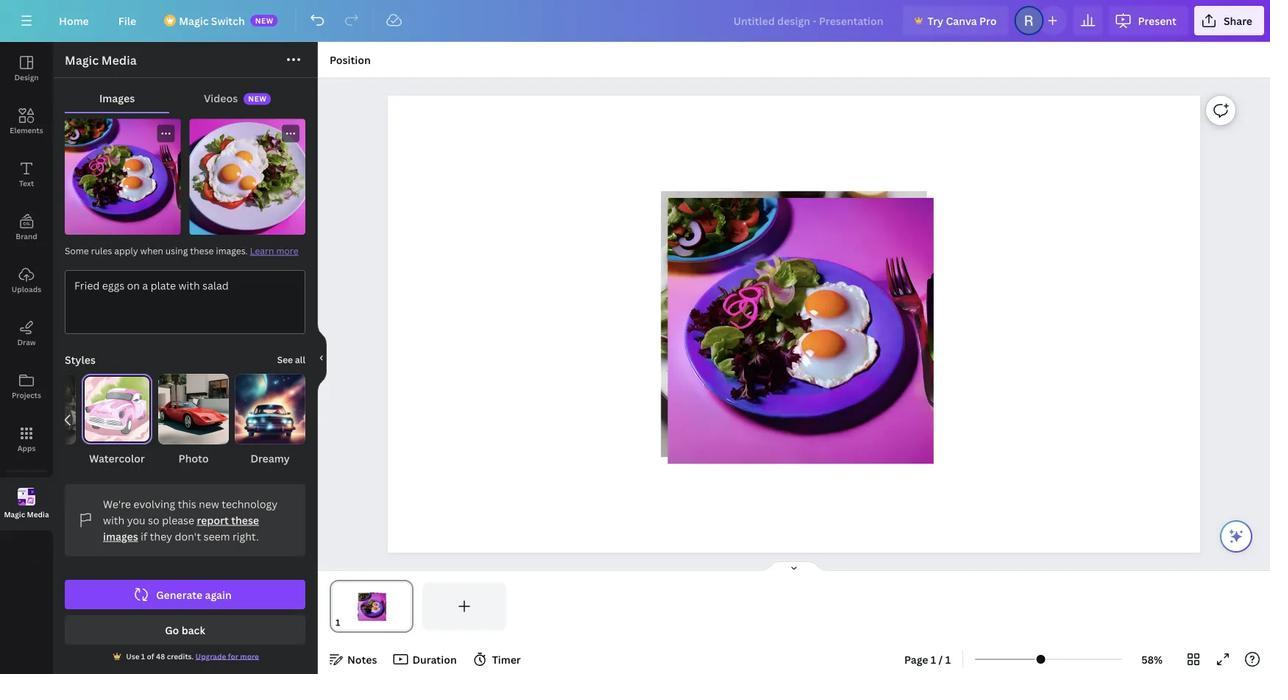 Task type: describe. For each thing, give the bounding box(es) containing it.
page 1 / 1
[[905, 653, 951, 667]]

1 horizontal spatial magic media
[[65, 52, 137, 68]]

new
[[199, 497, 219, 511]]

see
[[277, 354, 293, 366]]

images button
[[65, 84, 169, 112]]

styles
[[65, 353, 96, 367]]

we're evolving this new technology with you so please
[[103, 497, 278, 528]]

home
[[59, 14, 89, 28]]

1 vertical spatial more
[[240, 652, 259, 662]]

2 horizontal spatial 1
[[946, 653, 951, 667]]

rules
[[91, 245, 112, 257]]

home link
[[47, 6, 101, 35]]

apps button
[[0, 413, 53, 466]]

48
[[156, 652, 165, 662]]

try canva pro button
[[903, 6, 1009, 35]]

pro
[[980, 14, 997, 28]]

these inside report these images
[[231, 514, 259, 528]]

/
[[939, 653, 943, 667]]

magic switch
[[179, 14, 245, 28]]

1 horizontal spatial magic
[[65, 52, 99, 68]]

58% button
[[1129, 648, 1177, 671]]

text
[[19, 178, 34, 188]]

learn
[[250, 245, 274, 257]]

for
[[228, 652, 239, 662]]

design
[[14, 72, 39, 82]]

uploads button
[[0, 254, 53, 307]]

images
[[99, 91, 135, 105]]

hide image
[[317, 323, 327, 394]]

use 1 of 48 credits. upgrade for more
[[126, 652, 259, 662]]

duration button
[[389, 648, 463, 671]]

videos
[[204, 91, 238, 105]]

credits.
[[167, 652, 194, 662]]

1 vertical spatial new
[[248, 94, 267, 104]]

filmic group
[[5, 374, 76, 467]]

technology
[[222, 497, 278, 511]]

file button
[[107, 6, 148, 35]]

magic media button
[[0, 478, 53, 531]]

duration
[[413, 653, 457, 667]]

new inside main menu bar
[[255, 15, 274, 25]]

seem
[[204, 530, 230, 544]]

dreamy
[[251, 452, 290, 466]]

apply
[[114, 245, 138, 257]]

right.
[[233, 530, 259, 544]]

apps
[[17, 443, 36, 453]]

see all
[[277, 354, 306, 366]]

media inside button
[[27, 510, 49, 520]]

go back
[[165, 623, 205, 637]]

if they don't seem right.
[[138, 530, 259, 544]]

brand button
[[0, 201, 53, 254]]

Design title text field
[[722, 6, 897, 35]]

so
[[148, 514, 160, 528]]

1 fried eggs on a plate with salad image from the left
[[65, 119, 181, 235]]

go back button
[[65, 615, 306, 645]]

you
[[127, 514, 145, 528]]

generate
[[156, 588, 203, 602]]

position button
[[324, 48, 377, 71]]

notes button
[[324, 648, 383, 671]]

generate again button
[[65, 580, 306, 610]]

magic inside magic media button
[[4, 510, 25, 520]]

Page title text field
[[347, 615, 353, 630]]

1 for of
[[141, 652, 145, 662]]

use
[[126, 652, 139, 662]]



Task type: vqa. For each thing, say whether or not it's contained in the screenshot.
Magic to the middle
yes



Task type: locate. For each thing, give the bounding box(es) containing it.
all
[[295, 354, 306, 366]]

hide pages image
[[759, 561, 830, 573]]

elements button
[[0, 95, 53, 148]]

photo group
[[158, 374, 229, 467]]

try canva pro
[[928, 14, 997, 28]]

0 vertical spatial these
[[190, 245, 214, 257]]

main menu bar
[[0, 0, 1271, 42]]

these right using
[[190, 245, 214, 257]]

switch
[[211, 14, 245, 28]]

0 vertical spatial media
[[101, 52, 137, 68]]

new right videos
[[248, 94, 267, 104]]

1 right /
[[946, 653, 951, 667]]

2 fried eggs on a plate with salad image from the left
[[190, 119, 306, 235]]

page
[[905, 653, 929, 667]]

upgrade for more link
[[196, 652, 259, 662]]

magic inside main menu bar
[[179, 14, 209, 28]]

0 vertical spatial more
[[276, 245, 299, 257]]

new right switch
[[255, 15, 274, 25]]

1 vertical spatial magic
[[65, 52, 99, 68]]

draw button
[[0, 307, 53, 360]]

if
[[141, 530, 147, 544]]

2 horizontal spatial magic
[[179, 14, 209, 28]]

notes
[[348, 653, 377, 667]]

new
[[255, 15, 274, 25], [248, 94, 267, 104]]

with
[[103, 514, 125, 528]]

when
[[140, 245, 163, 257]]

design button
[[0, 42, 53, 95]]

Describe an image. Include objects, colors, places... text field
[[66, 271, 305, 334]]

1 horizontal spatial 1
[[931, 653, 937, 667]]

please
[[162, 514, 194, 528]]

report these images
[[103, 514, 259, 544]]

1 horizontal spatial these
[[231, 514, 259, 528]]

magic down apps
[[4, 510, 25, 520]]

0 horizontal spatial more
[[240, 652, 259, 662]]

photo
[[178, 452, 209, 466]]

2 vertical spatial magic
[[4, 510, 25, 520]]

1 horizontal spatial more
[[276, 245, 299, 257]]

0 horizontal spatial media
[[27, 510, 49, 520]]

1 horizontal spatial media
[[101, 52, 137, 68]]

magic left switch
[[179, 14, 209, 28]]

images
[[103, 530, 138, 544]]

go
[[165, 623, 179, 637]]

of
[[147, 652, 154, 662]]

more right for
[[240, 652, 259, 662]]

magic media
[[65, 52, 137, 68], [4, 510, 49, 520]]

elements
[[10, 125, 43, 135]]

uploads
[[12, 284, 41, 294]]

more right learn
[[276, 245, 299, 257]]

0 horizontal spatial magic media
[[4, 510, 49, 520]]

page 1 image
[[330, 583, 414, 630]]

share button
[[1195, 6, 1265, 35]]

they
[[150, 530, 172, 544]]

don't
[[175, 530, 201, 544]]

evolving
[[134, 497, 175, 511]]

position
[[330, 53, 371, 67]]

1
[[141, 652, 145, 662], [931, 653, 937, 667], [946, 653, 951, 667]]

timer
[[492, 653, 521, 667]]

1 left of
[[141, 652, 145, 662]]

watercolor
[[89, 452, 145, 466]]

these up right.
[[231, 514, 259, 528]]

media up images button
[[101, 52, 137, 68]]

some rules apply when using these images. learn more
[[65, 245, 299, 257]]

file
[[118, 14, 136, 28]]

more
[[276, 245, 299, 257], [240, 652, 259, 662]]

see all button
[[277, 353, 306, 367]]

draw
[[17, 337, 36, 347]]

0 horizontal spatial fried eggs on a plate with salad image
[[65, 119, 181, 235]]

canva assistant image
[[1228, 528, 1246, 546]]

we're
[[103, 497, 131, 511]]

0 vertical spatial magic
[[179, 14, 209, 28]]

projects
[[12, 390, 41, 400]]

filmic
[[25, 452, 56, 466]]

text button
[[0, 148, 53, 201]]

58%
[[1142, 653, 1163, 667]]

back
[[182, 623, 205, 637]]

present
[[1139, 14, 1177, 28]]

generate again
[[156, 588, 232, 602]]

1 for /
[[931, 653, 937, 667]]

using
[[165, 245, 188, 257]]

magic media down 'filmic' on the bottom of page
[[4, 510, 49, 520]]

dreamy group
[[235, 374, 306, 467]]

images.
[[216, 245, 248, 257]]

magic media up 'images'
[[65, 52, 137, 68]]

learn more link
[[250, 245, 299, 257]]

1 horizontal spatial fried eggs on a plate with salad image
[[190, 119, 306, 235]]

1 vertical spatial media
[[27, 510, 49, 520]]

again
[[205, 588, 232, 602]]

watercolor group
[[82, 374, 152, 467]]

0 horizontal spatial 1
[[141, 652, 145, 662]]

these
[[190, 245, 214, 257], [231, 514, 259, 528]]

canva
[[946, 14, 978, 28]]

side panel tab list
[[0, 42, 53, 531]]

0 vertical spatial magic media
[[65, 52, 137, 68]]

0 vertical spatial new
[[255, 15, 274, 25]]

report
[[197, 514, 229, 528]]

some
[[65, 245, 89, 257]]

1 vertical spatial these
[[231, 514, 259, 528]]

0 horizontal spatial these
[[190, 245, 214, 257]]

share
[[1224, 14, 1253, 28]]

try
[[928, 14, 944, 28]]

magic
[[179, 14, 209, 28], [65, 52, 99, 68], [4, 510, 25, 520]]

upgrade
[[196, 652, 226, 662]]

timer button
[[469, 648, 527, 671]]

magic media inside button
[[4, 510, 49, 520]]

brand
[[16, 231, 37, 241]]

this
[[178, 497, 196, 511]]

media down 'filmic' on the bottom of page
[[27, 510, 49, 520]]

fried eggs on a plate with salad image
[[65, 119, 181, 235], [190, 119, 306, 235]]

1 vertical spatial magic media
[[4, 510, 49, 520]]

1 left /
[[931, 653, 937, 667]]

present button
[[1109, 6, 1189, 35]]

magic down the home link
[[65, 52, 99, 68]]

0 horizontal spatial magic
[[4, 510, 25, 520]]

projects button
[[0, 360, 53, 413]]

report these images link
[[103, 514, 259, 544]]



